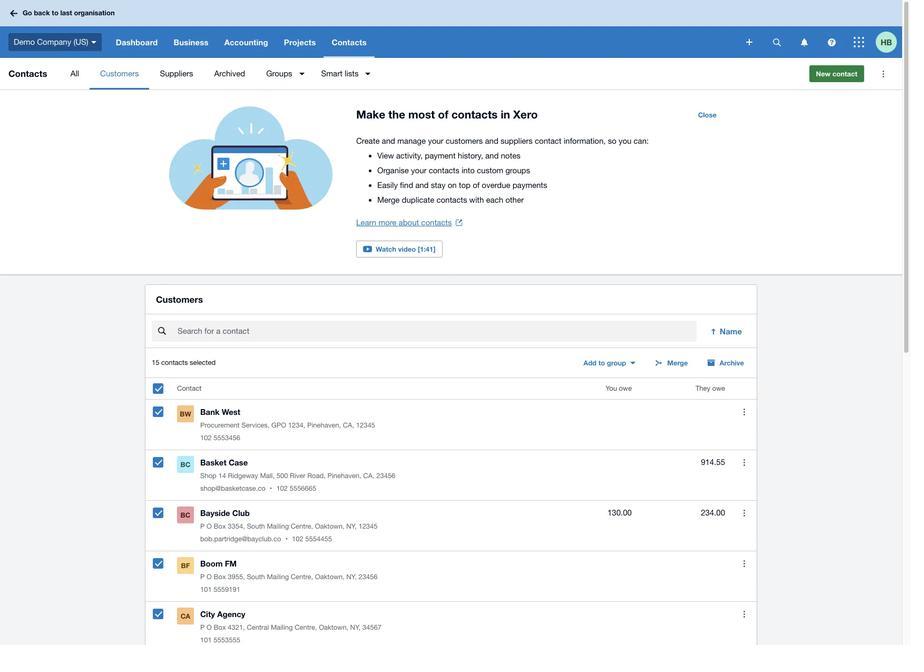 Task type: locate. For each thing, give the bounding box(es) containing it.
0 horizontal spatial customers
[[100, 69, 139, 78]]

mailing inside boom fm p o box 3955, south mailing centre, oaktown, ny, 23456 101 5559191
[[267, 574, 289, 582]]

they owe
[[696, 385, 725, 393]]

south
[[247, 523, 265, 531], [247, 574, 265, 582]]

1 south from the top
[[247, 523, 265, 531]]

1 horizontal spatial svg image
[[91, 41, 96, 44]]

selected
[[190, 359, 216, 367]]

contacts down on
[[437, 196, 467, 205]]

mailing right 3955,
[[267, 574, 289, 582]]

0 vertical spatial o
[[207, 523, 212, 531]]

oaktown, inside bayside club p o box 3354, south mailing centre, oaktown, ny, 12345 bob.partridge@bayclub.co • 102 5554455
[[315, 523, 345, 531]]

last
[[60, 9, 72, 17]]

mailing
[[267, 523, 289, 531], [267, 574, 289, 582], [271, 624, 293, 632]]

1 horizontal spatial owe
[[713, 385, 725, 393]]

oaktown, inside boom fm p o box 3955, south mailing centre, oaktown, ny, 23456 101 5559191
[[315, 574, 345, 582]]

0 vertical spatial mailing
[[267, 523, 289, 531]]

• inside bayside club p o box 3354, south mailing centre, oaktown, ny, 12345 bob.partridge@bayclub.co • 102 5554455
[[285, 536, 288, 544]]

1234,
[[288, 422, 305, 430]]

0 vertical spatial ny,
[[346, 523, 357, 531]]

•
[[270, 485, 272, 493], [285, 536, 288, 544]]

1 vertical spatial •
[[285, 536, 288, 544]]

oaktown, inside city agency p o box 4321, central mailing centre, oaktown, ny, 34567 101 5553555
[[319, 624, 348, 632]]

0 horizontal spatial of
[[438, 108, 449, 121]]

1 vertical spatial merge
[[667, 359, 688, 368]]

1 owe from the left
[[619, 385, 632, 393]]

of
[[438, 108, 449, 121], [473, 181, 480, 190]]

centre, for city agency
[[295, 624, 317, 632]]

3 box from the top
[[214, 624, 226, 632]]

add
[[584, 359, 597, 368]]

more row options image
[[734, 554, 755, 575], [734, 604, 755, 625]]

1 vertical spatial 101
[[200, 637, 212, 645]]

mailing up bob.partridge@bayclub.co
[[267, 523, 289, 531]]

owe for you owe
[[619, 385, 632, 393]]

box up 5553555
[[214, 624, 226, 632]]

0 horizontal spatial merge
[[377, 196, 400, 205]]

1 vertical spatial south
[[247, 574, 265, 582]]

3354,
[[228, 523, 245, 531]]

svg image
[[10, 10, 17, 17], [828, 38, 836, 46], [91, 41, 96, 44]]

23456
[[377, 472, 396, 480], [359, 574, 378, 582]]

0 vertical spatial contacts
[[332, 37, 367, 47]]

0 horizontal spatial your
[[411, 166, 427, 175]]

more row options image for fm
[[734, 554, 755, 575]]

to
[[52, 9, 58, 17], [599, 359, 605, 368]]

2 101 from the top
[[200, 637, 212, 645]]

102 down procurement on the bottom left of page
[[200, 435, 212, 442]]

bc left bayside
[[181, 511, 191, 520]]

box
[[214, 523, 226, 531], [214, 574, 226, 582], [214, 624, 226, 632]]

2 o from the top
[[207, 574, 212, 582]]

name button
[[703, 321, 751, 342]]

15
[[152, 359, 159, 367]]

101 for city agency
[[200, 637, 212, 645]]

ny, inside city agency p o box 4321, central mailing centre, oaktown, ny, 34567 101 5553555
[[350, 624, 361, 632]]

1 vertical spatial oaktown,
[[315, 574, 345, 582]]

2 horizontal spatial 102
[[292, 536, 303, 544]]

1 horizontal spatial •
[[285, 536, 288, 544]]

12345
[[356, 422, 375, 430], [359, 523, 378, 531]]

0 horizontal spatial owe
[[619, 385, 632, 393]]

each
[[486, 196, 503, 205]]

0 horizontal spatial svg image
[[10, 10, 17, 17]]

1 vertical spatial box
[[214, 574, 226, 582]]

banner
[[0, 0, 903, 58]]

history,
[[458, 151, 483, 160]]

12345 inside bank west procurement services, gpo 1234, pinehaven, ca, 12345 102 5553456
[[356, 422, 375, 430]]

owe right they
[[713, 385, 725, 393]]

contact right suppliers
[[535, 137, 562, 146]]

with
[[470, 196, 484, 205]]

102 for bayside club
[[292, 536, 303, 544]]

svg image up new contact 'button'
[[828, 38, 836, 46]]

Search for a contact field
[[177, 322, 697, 342]]

pinehaven, inside bank west procurement services, gpo 1234, pinehaven, ca, 12345 102 5553456
[[307, 422, 341, 430]]

1 horizontal spatial contact
[[833, 70, 858, 78]]

ny, for city agency
[[350, 624, 361, 632]]

all button
[[60, 58, 90, 90]]

notes
[[501, 151, 521, 160]]

organisation
[[74, 9, 115, 17]]

1 vertical spatial more row options image
[[734, 452, 755, 474]]

1 vertical spatial pinehaven,
[[328, 472, 361, 480]]

1 vertical spatial p
[[200, 574, 205, 582]]

into
[[462, 166, 475, 175]]

p for city agency
[[200, 624, 205, 632]]

centre, right the central
[[295, 624, 317, 632]]

o inside city agency p o box 4321, central mailing centre, oaktown, ny, 34567 101 5553555
[[207, 624, 212, 632]]

1 vertical spatial ca,
[[363, 472, 375, 480]]

the
[[389, 108, 405, 121]]

svg image left go
[[10, 10, 17, 17]]

ny,
[[346, 523, 357, 531], [346, 574, 357, 582], [350, 624, 361, 632]]

river
[[290, 472, 306, 480]]

1 horizontal spatial ca,
[[363, 472, 375, 480]]

other
[[506, 196, 524, 205]]

p
[[200, 523, 205, 531], [200, 574, 205, 582], [200, 624, 205, 632]]

new contact
[[816, 70, 858, 78]]

add to group
[[584, 359, 626, 368]]

merge down 'easily'
[[377, 196, 400, 205]]

view activity, payment history, and notes
[[377, 151, 521, 160]]

of right top
[[473, 181, 480, 190]]

0 horizontal spatial to
[[52, 9, 58, 17]]

mailing inside city agency p o box 4321, central mailing centre, oaktown, ny, 34567 101 5553555
[[271, 624, 293, 632]]

1 vertical spatial ny,
[[346, 574, 357, 582]]

0 vertical spatial box
[[214, 523, 226, 531]]

contacts inside popup button
[[332, 37, 367, 47]]

contact
[[177, 385, 202, 393]]

your down activity,
[[411, 166, 427, 175]]

0 vertical spatial merge
[[377, 196, 400, 205]]

merge left archive button
[[667, 359, 688, 368]]

1 box from the top
[[214, 523, 226, 531]]

p for bayside club
[[200, 523, 205, 531]]

• down mall,
[[270, 485, 272, 493]]

0 vertical spatial 101
[[200, 586, 212, 594]]

0 horizontal spatial contacts
[[8, 68, 47, 79]]

2 vertical spatial box
[[214, 624, 226, 632]]

1 vertical spatial 23456
[[359, 574, 378, 582]]

ny, inside boom fm p o box 3955, south mailing centre, oaktown, ny, 23456 101 5559191
[[346, 574, 357, 582]]

more row options image
[[734, 402, 755, 423], [734, 452, 755, 474], [734, 503, 755, 524]]

add to group button
[[577, 355, 642, 372]]

mailing right the central
[[271, 624, 293, 632]]

1 more row options image from the top
[[734, 402, 755, 423]]

pinehaven,
[[307, 422, 341, 430], [328, 472, 361, 480]]

centre, inside city agency p o box 4321, central mailing centre, oaktown, ny, 34567 101 5553555
[[295, 624, 317, 632]]

• left 5554455
[[285, 536, 288, 544]]

1 vertical spatial mailing
[[267, 574, 289, 582]]

o down city
[[207, 624, 212, 632]]

1 horizontal spatial 102
[[276, 485, 288, 493]]

1 more row options image from the top
[[734, 554, 755, 575]]

0 vertical spatial your
[[428, 137, 444, 146]]

1 horizontal spatial merge
[[667, 359, 688, 368]]

0 vertical spatial oaktown,
[[315, 523, 345, 531]]

bc for bayside club
[[181, 511, 191, 520]]

ny, inside bayside club p o box 3354, south mailing centre, oaktown, ny, 12345 bob.partridge@bayclub.co • 102 5554455
[[346, 523, 357, 531]]

merge for merge
[[667, 359, 688, 368]]

oaktown, up 5554455
[[315, 523, 345, 531]]

101 left 5559191
[[200, 586, 212, 594]]

2 p from the top
[[200, 574, 205, 582]]

south right 3354,
[[247, 523, 265, 531]]

mailing for fm
[[267, 574, 289, 582]]

1 horizontal spatial contacts
[[332, 37, 367, 47]]

make
[[356, 108, 385, 121]]

0 horizontal spatial •
[[270, 485, 272, 493]]

suppliers
[[160, 69, 193, 78]]

pinehaven, right road,
[[328, 472, 361, 480]]

1 vertical spatial more row options image
[[734, 604, 755, 625]]

o inside bayside club p o box 3354, south mailing centre, oaktown, ny, 12345 bob.partridge@bayclub.co • 102 5554455
[[207, 523, 212, 531]]

case
[[229, 458, 248, 468]]

1 horizontal spatial of
[[473, 181, 480, 190]]

more row options image for agency
[[734, 604, 755, 625]]

3 o from the top
[[207, 624, 212, 632]]

101 left 5553555
[[200, 637, 212, 645]]

0 vertical spatial contact
[[833, 70, 858, 78]]

0 vertical spatial customers
[[100, 69, 139, 78]]

2 vertical spatial o
[[207, 624, 212, 632]]

accounting
[[224, 37, 268, 47]]

box for boom
[[214, 574, 226, 582]]

p down city
[[200, 624, 205, 632]]

1 vertical spatial o
[[207, 574, 212, 582]]

box down bayside
[[214, 523, 226, 531]]

p inside city agency p o box 4321, central mailing centre, oaktown, ny, 34567 101 5553555
[[200, 624, 205, 632]]

0 vertical spatial more row options image
[[734, 554, 755, 575]]

1 101 from the top
[[200, 586, 212, 594]]

learn more about contacts
[[356, 218, 452, 227]]

boom
[[200, 559, 223, 569]]

bc left basket
[[181, 461, 191, 469]]

company
[[37, 37, 71, 46]]

0 vertical spatial p
[[200, 523, 205, 531]]

1 vertical spatial bc
[[181, 511, 191, 520]]

more row options image down archive on the right of page
[[734, 402, 755, 423]]

close button
[[692, 106, 723, 123]]

contacts down demo
[[8, 68, 47, 79]]

mailing inside bayside club p o box 3354, south mailing centre, oaktown, ny, 12345 bob.partridge@bayclub.co • 102 5554455
[[267, 523, 289, 531]]

and left suppliers
[[485, 137, 499, 146]]

south for club
[[247, 523, 265, 531]]

svg image inside 'go back to last organisation' link
[[10, 10, 17, 17]]

0 vertical spatial 23456
[[377, 472, 396, 480]]

merge button
[[649, 355, 695, 372]]

new contact button
[[809, 65, 865, 82]]

o down bayside
[[207, 523, 212, 531]]

video
[[398, 245, 416, 254]]

south inside bayside club p o box 3354, south mailing centre, oaktown, ny, 12345 bob.partridge@bayclub.co • 102 5554455
[[247, 523, 265, 531]]

box inside boom fm p o box 3955, south mailing centre, oaktown, ny, 23456 101 5559191
[[214, 574, 226, 582]]

102 down 500
[[276, 485, 288, 493]]

oaktown,
[[315, 523, 345, 531], [315, 574, 345, 582], [319, 624, 348, 632]]

south inside boom fm p o box 3955, south mailing centre, oaktown, ny, 23456 101 5559191
[[247, 574, 265, 582]]

actions menu image
[[873, 63, 894, 84]]

0 vertical spatial 12345
[[356, 422, 375, 430]]

1 horizontal spatial customers
[[156, 294, 203, 305]]

0 vertical spatial bc
[[181, 461, 191, 469]]

oaktown, for boom fm
[[315, 574, 345, 582]]

to left last
[[52, 9, 58, 17]]

o for bayside
[[207, 523, 212, 531]]

bank west procurement services, gpo 1234, pinehaven, ca, 12345 102 5553456
[[200, 408, 375, 442]]

organise your contacts into custom groups
[[377, 166, 530, 175]]

102 inside bank west procurement services, gpo 1234, pinehaven, ca, 12345 102 5553456
[[200, 435, 212, 442]]

102 inside bayside club p o box 3354, south mailing centre, oaktown, ny, 12345 bob.partridge@bayclub.co • 102 5554455
[[292, 536, 303, 544]]

2 more row options image from the top
[[734, 604, 755, 625]]

0 vertical spatial ca,
[[343, 422, 354, 430]]

ca, right the 1234,
[[343, 422, 354, 430]]

centre, up 5554455
[[291, 523, 313, 531]]

owe right you
[[619, 385, 632, 393]]

svg image right the (us) at the top
[[91, 41, 96, 44]]

0 vertical spatial 102
[[200, 435, 212, 442]]

watch
[[376, 245, 396, 254]]

box up 5559191
[[214, 574, 226, 582]]

learn more about contacts link
[[356, 216, 463, 230]]

2 vertical spatial oaktown,
[[319, 624, 348, 632]]

pinehaven, inside basket case shop 14 ridgeway mall, 500 river road, pinehaven, ca, 23456 shop@basketcase.co • 102 5556665
[[328, 472, 361, 480]]

your up payment
[[428, 137, 444, 146]]

find
[[400, 181, 413, 190]]

1 vertical spatial 102
[[276, 485, 288, 493]]

customers button
[[90, 58, 149, 90]]

create
[[356, 137, 380, 146]]

23456 inside boom fm p o box 3955, south mailing centre, oaktown, ny, 23456 101 5559191
[[359, 574, 378, 582]]

to right add
[[599, 359, 605, 368]]

centre,
[[291, 523, 313, 531], [291, 574, 313, 582], [295, 624, 317, 632]]

south right 3955,
[[247, 574, 265, 582]]

1 vertical spatial 12345
[[359, 523, 378, 531]]

p down bayside
[[200, 523, 205, 531]]

navigation
[[108, 26, 739, 58]]

0 vertical spatial •
[[270, 485, 272, 493]]

102 inside basket case shop 14 ridgeway mall, 500 river road, pinehaven, ca, 23456 shop@basketcase.co • 102 5556665
[[276, 485, 288, 493]]

contacts
[[452, 108, 498, 121], [429, 166, 460, 175], [437, 196, 467, 205], [421, 218, 452, 227], [161, 359, 188, 367]]

pinehaven, right the 1234,
[[307, 422, 341, 430]]

2 vertical spatial 102
[[292, 536, 303, 544]]

can:
[[634, 137, 649, 146]]

1 o from the top
[[207, 523, 212, 531]]

centre, inside boom fm p o box 3955, south mailing centre, oaktown, ny, 23456 101 5559191
[[291, 574, 313, 582]]

2 vertical spatial centre,
[[295, 624, 317, 632]]

2 vertical spatial p
[[200, 624, 205, 632]]

2 vertical spatial mailing
[[271, 624, 293, 632]]

0 vertical spatial to
[[52, 9, 58, 17]]

o inside boom fm p o box 3955, south mailing centre, oaktown, ny, 23456 101 5559191
[[207, 574, 212, 582]]

101 inside city agency p o box 4321, central mailing centre, oaktown, ny, 34567 101 5553555
[[200, 637, 212, 645]]

2 vertical spatial ny,
[[350, 624, 361, 632]]

centre, for bayside club
[[291, 523, 313, 531]]

contacts right 15
[[161, 359, 188, 367]]

box inside bayside club p o box 3354, south mailing centre, oaktown, ny, 12345 bob.partridge@bayclub.co • 102 5554455
[[214, 523, 226, 531]]

centre, down 5554455
[[291, 574, 313, 582]]

banner containing hb
[[0, 0, 903, 58]]

of right most
[[438, 108, 449, 121]]

0 vertical spatial of
[[438, 108, 449, 121]]

contacts up lists
[[332, 37, 367, 47]]

102
[[200, 435, 212, 442], [276, 485, 288, 493], [292, 536, 303, 544]]

contacts down payment
[[429, 166, 460, 175]]

1 horizontal spatial to
[[599, 359, 605, 368]]

box inside city agency p o box 4321, central mailing centre, oaktown, ny, 34567 101 5553555
[[214, 624, 226, 632]]

contacts
[[332, 37, 367, 47], [8, 68, 47, 79]]

owe
[[619, 385, 632, 393], [713, 385, 725, 393]]

bank
[[200, 408, 220, 417]]

bayside club p o box 3354, south mailing centre, oaktown, ny, 12345 bob.partridge@bayclub.co • 102 5554455
[[200, 509, 378, 544]]

23456 for boom fm
[[359, 574, 378, 582]]

3 more row options image from the top
[[734, 503, 755, 524]]

contacts down merge duplicate contacts with each other
[[421, 218, 452, 227]]

3 p from the top
[[200, 624, 205, 632]]

23456 inside basket case shop 14 ridgeway mall, 500 river road, pinehaven, ca, 23456 shop@basketcase.co • 102 5556665
[[377, 472, 396, 480]]

groups
[[266, 69, 292, 78]]

o down boom
[[207, 574, 212, 582]]

2 bc from the top
[[181, 511, 191, 520]]

ca, right road,
[[363, 472, 375, 480]]

2 box from the top
[[214, 574, 226, 582]]

svg image
[[854, 37, 865, 47], [773, 38, 781, 46], [801, 38, 808, 46], [746, 39, 753, 45]]

menu
[[60, 58, 801, 90]]

1 vertical spatial customers
[[156, 294, 203, 305]]

customers inside button
[[100, 69, 139, 78]]

0 vertical spatial south
[[247, 523, 265, 531]]

more row options image right 234.00 'link'
[[734, 503, 755, 524]]

go
[[23, 9, 32, 17]]

oaktown, down 5554455
[[315, 574, 345, 582]]

more row options image right "914.55" link
[[734, 452, 755, 474]]

watch video [1:41]
[[376, 245, 436, 254]]

mailing for agency
[[271, 624, 293, 632]]

• inside basket case shop 14 ridgeway mall, 500 river road, pinehaven, ca, 23456 shop@basketcase.co • 102 5556665
[[270, 485, 272, 493]]

centre, for boom fm
[[291, 574, 313, 582]]

101 inside boom fm p o box 3955, south mailing centre, oaktown, ny, 23456 101 5559191
[[200, 586, 212, 594]]

oaktown, left 34567
[[319, 624, 348, 632]]

0 horizontal spatial ca,
[[343, 422, 354, 430]]

0 horizontal spatial 102
[[200, 435, 212, 442]]

0 vertical spatial pinehaven,
[[307, 422, 341, 430]]

p inside bayside club p o box 3354, south mailing centre, oaktown, ny, 12345 bob.partridge@bayclub.co • 102 5554455
[[200, 523, 205, 531]]

2 south from the top
[[247, 574, 265, 582]]

2 vertical spatial more row options image
[[734, 503, 755, 524]]

bw
[[180, 410, 191, 419]]

merge for merge duplicate contacts with each other
[[377, 196, 400, 205]]

information,
[[564, 137, 606, 146]]

centre, inside bayside club p o box 3354, south mailing centre, oaktown, ny, 12345 bob.partridge@bayclub.co • 102 5554455
[[291, 523, 313, 531]]

1 vertical spatial centre,
[[291, 574, 313, 582]]

contact list table element
[[146, 379, 757, 646]]

south for fm
[[247, 574, 265, 582]]

group
[[607, 359, 626, 368]]

1 vertical spatial to
[[599, 359, 605, 368]]

road,
[[307, 472, 326, 480]]

1 p from the top
[[200, 523, 205, 531]]

1 bc from the top
[[181, 461, 191, 469]]

102 left 5554455
[[292, 536, 303, 544]]

0 horizontal spatial contact
[[535, 137, 562, 146]]

merge inside button
[[667, 359, 688, 368]]

contact right new
[[833, 70, 858, 78]]

914.55
[[701, 458, 725, 467]]

p down boom
[[200, 574, 205, 582]]

0 vertical spatial more row options image
[[734, 402, 755, 423]]

1 vertical spatial your
[[411, 166, 427, 175]]

2 owe from the left
[[713, 385, 725, 393]]

p inside boom fm p o box 3955, south mailing centre, oaktown, ny, 23456 101 5559191
[[200, 574, 205, 582]]

0 vertical spatial centre,
[[291, 523, 313, 531]]

o for boom
[[207, 574, 212, 582]]

projects button
[[276, 26, 324, 58]]



Task type: describe. For each thing, give the bounding box(es) containing it.
o for city
[[207, 624, 212, 632]]

groups
[[506, 166, 530, 175]]

top
[[459, 181, 471, 190]]

234.00 link
[[701, 507, 725, 520]]

oaktown, for city agency
[[319, 624, 348, 632]]

and up custom
[[486, 151, 499, 160]]

5553456
[[214, 435, 240, 442]]

demo company (us) button
[[0, 26, 108, 58]]

create and manage your customers and suppliers contact information, so you can:
[[356, 137, 649, 146]]

12345 inside bayside club p o box 3354, south mailing centre, oaktown, ny, 12345 bob.partridge@bayclub.co • 102 5554455
[[359, 523, 378, 531]]

menu containing all
[[60, 58, 801, 90]]

groups button
[[256, 58, 311, 90]]

central
[[247, 624, 269, 632]]

suppliers
[[501, 137, 533, 146]]

ca, inside bank west procurement services, gpo 1234, pinehaven, ca, 12345 102 5553456
[[343, 422, 354, 430]]

archive
[[720, 359, 744, 368]]

demo company (us)
[[14, 37, 88, 46]]

smart lists
[[321, 69, 359, 78]]

archive button
[[701, 355, 751, 372]]

easily find and stay on top of overdue payments
[[377, 181, 548, 190]]

back
[[34, 9, 50, 17]]

suppliers button
[[149, 58, 204, 90]]

payment
[[425, 151, 456, 160]]

130.00
[[608, 509, 632, 518]]

fm
[[225, 559, 237, 569]]

1 vertical spatial contact
[[535, 137, 562, 146]]

dashboard
[[116, 37, 158, 47]]

• for basket case
[[270, 485, 272, 493]]

in
[[501, 108, 510, 121]]

hb button
[[876, 26, 903, 58]]

you owe
[[606, 385, 632, 393]]

boom fm p o box 3955, south mailing centre, oaktown, ny, 23456 101 5559191
[[200, 559, 378, 594]]

about
[[399, 218, 419, 227]]

mailing for club
[[267, 523, 289, 531]]

box for bayside
[[214, 523, 226, 531]]

stay
[[431, 181, 446, 190]]

1 vertical spatial of
[[473, 181, 480, 190]]

3955,
[[228, 574, 245, 582]]

archived button
[[204, 58, 256, 90]]

agency
[[217, 610, 245, 620]]

all
[[70, 69, 79, 78]]

15 contacts selected
[[152, 359, 216, 367]]

projects
[[284, 37, 316, 47]]

bc for basket case
[[181, 461, 191, 469]]

and up duplicate at the top
[[416, 181, 429, 190]]

name
[[720, 327, 742, 336]]

(us)
[[73, 37, 88, 46]]

[1:41]
[[418, 245, 436, 254]]

and up view
[[382, 137, 395, 146]]

activity,
[[396, 151, 423, 160]]

34567
[[363, 624, 382, 632]]

lists
[[345, 69, 359, 78]]

ca, inside basket case shop 14 ridgeway mall, 500 river road, pinehaven, ca, 23456 shop@basketcase.co • 102 5556665
[[363, 472, 375, 480]]

navigation containing dashboard
[[108, 26, 739, 58]]

so
[[608, 137, 617, 146]]

more
[[379, 218, 397, 227]]

2 more row options image from the top
[[734, 452, 755, 474]]

most
[[408, 108, 435, 121]]

xero
[[513, 108, 538, 121]]

to inside 'go back to last organisation' link
[[52, 9, 58, 17]]

city
[[200, 610, 215, 620]]

manage
[[398, 137, 426, 146]]

102 for basket case
[[276, 485, 288, 493]]

smart
[[321, 69, 343, 78]]

1 horizontal spatial your
[[428, 137, 444, 146]]

merge duplicate contacts with each other
[[377, 196, 524, 205]]

contact inside 'button'
[[833, 70, 858, 78]]

procurement
[[200, 422, 240, 430]]

box for city
[[214, 624, 226, 632]]

dashboard link
[[108, 26, 166, 58]]

5554455
[[305, 536, 332, 544]]

go back to last organisation link
[[6, 4, 121, 23]]

14
[[218, 472, 226, 480]]

accounting button
[[216, 26, 276, 58]]

1 vertical spatial contacts
[[8, 68, 47, 79]]

oaktown, for bayside club
[[315, 523, 345, 531]]

914.55 link
[[701, 457, 725, 469]]

close
[[698, 111, 717, 119]]

ny, for bayside club
[[346, 523, 357, 531]]

services,
[[242, 422, 270, 430]]

owe for they owe
[[713, 385, 725, 393]]

• for bayside club
[[285, 536, 288, 544]]

learn
[[356, 218, 376, 227]]

2 horizontal spatial svg image
[[828, 38, 836, 46]]

basket
[[200, 458, 227, 468]]

basket case shop 14 ridgeway mall, 500 river road, pinehaven, ca, 23456 shop@basketcase.co • 102 5556665
[[200, 458, 396, 493]]

smart lists button
[[311, 58, 377, 90]]

shop
[[200, 472, 217, 480]]

bob.partridge@bayclub.co
[[200, 536, 281, 544]]

contacts up the customers on the top of page
[[452, 108, 498, 121]]

p for boom fm
[[200, 574, 205, 582]]

they
[[696, 385, 711, 393]]

overdue
[[482, 181, 511, 190]]

business
[[174, 37, 209, 47]]

on
[[448, 181, 457, 190]]

to inside add to group popup button
[[599, 359, 605, 368]]

hb
[[881, 37, 892, 47]]

payments
[[513, 181, 548, 190]]

bf
[[181, 562, 190, 571]]

234.00
[[701, 509, 725, 518]]

demo
[[14, 37, 35, 46]]

watch video [1:41] button
[[356, 241, 443, 258]]

club
[[232, 509, 250, 518]]

23456 for basket case
[[377, 472, 396, 480]]

shop@basketcase.co
[[200, 485, 266, 493]]

ridgeway
[[228, 472, 258, 480]]

business button
[[166, 26, 216, 58]]

ny, for boom fm
[[346, 574, 357, 582]]

svg image inside demo company (us) popup button
[[91, 41, 96, 44]]

view
[[377, 151, 394, 160]]

gpo
[[272, 422, 286, 430]]

101 for boom fm
[[200, 586, 212, 594]]



Task type: vqa. For each thing, say whether or not it's contained in the screenshot.
OWE
yes



